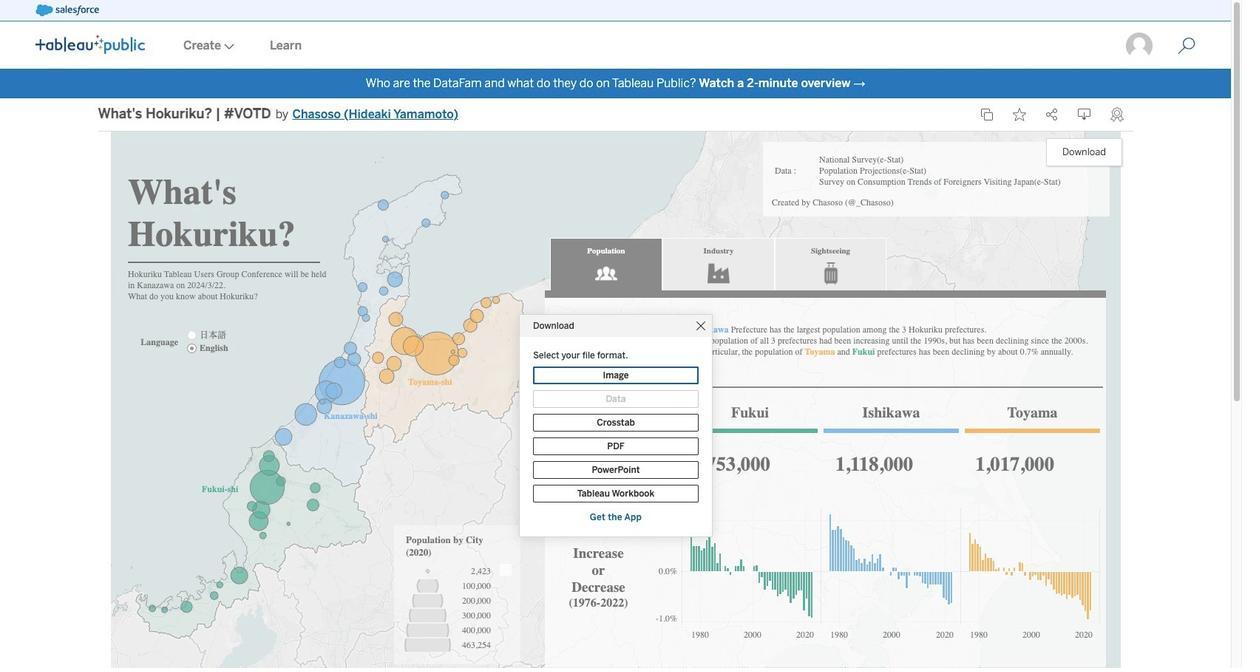 Task type: locate. For each thing, give the bounding box(es) containing it.
logo image
[[35, 35, 145, 54]]

tara.schultz image
[[1125, 31, 1154, 61]]

make a copy image
[[980, 108, 993, 121]]

create image
[[221, 44, 234, 50]]



Task type: vqa. For each thing, say whether or not it's contained in the screenshot.
False
no



Task type: describe. For each thing, give the bounding box(es) containing it.
salesforce logo image
[[35, 4, 99, 16]]

go to search image
[[1160, 37, 1213, 55]]

favorite button image
[[1013, 108, 1026, 121]]

nominate for viz of the day image
[[1110, 107, 1124, 122]]



